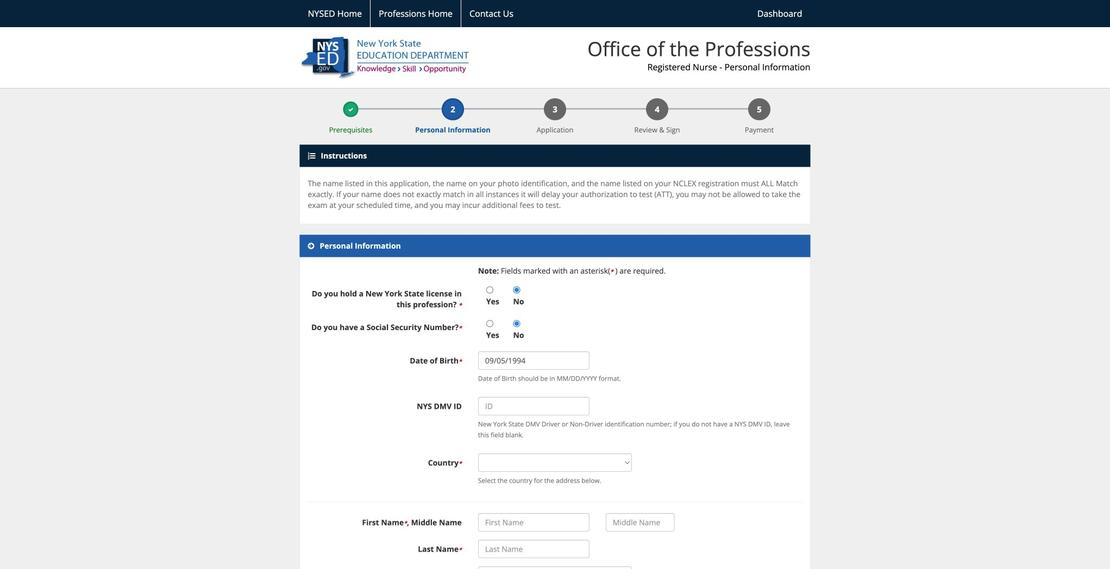 Task type: describe. For each thing, give the bounding box(es) containing it.
MM/DD/YYYY text field
[[478, 352, 590, 370]]

arrow circle right image
[[308, 243, 315, 250]]

Address Line 1 text field
[[478, 567, 632, 570]]

list ol image
[[308, 152, 316, 160]]

First Name text field
[[478, 514, 590, 532]]



Task type: locate. For each thing, give the bounding box(es) containing it.
Last Name text field
[[478, 541, 590, 559]]

None radio
[[487, 321, 494, 328], [514, 321, 521, 328], [487, 321, 494, 328], [514, 321, 521, 328]]

Middle Name text field
[[606, 514, 675, 532]]

None radio
[[487, 287, 494, 294], [514, 287, 521, 294], [487, 287, 494, 294], [514, 287, 521, 294]]

ID text field
[[478, 398, 590, 416]]

check image
[[348, 107, 354, 113]]



